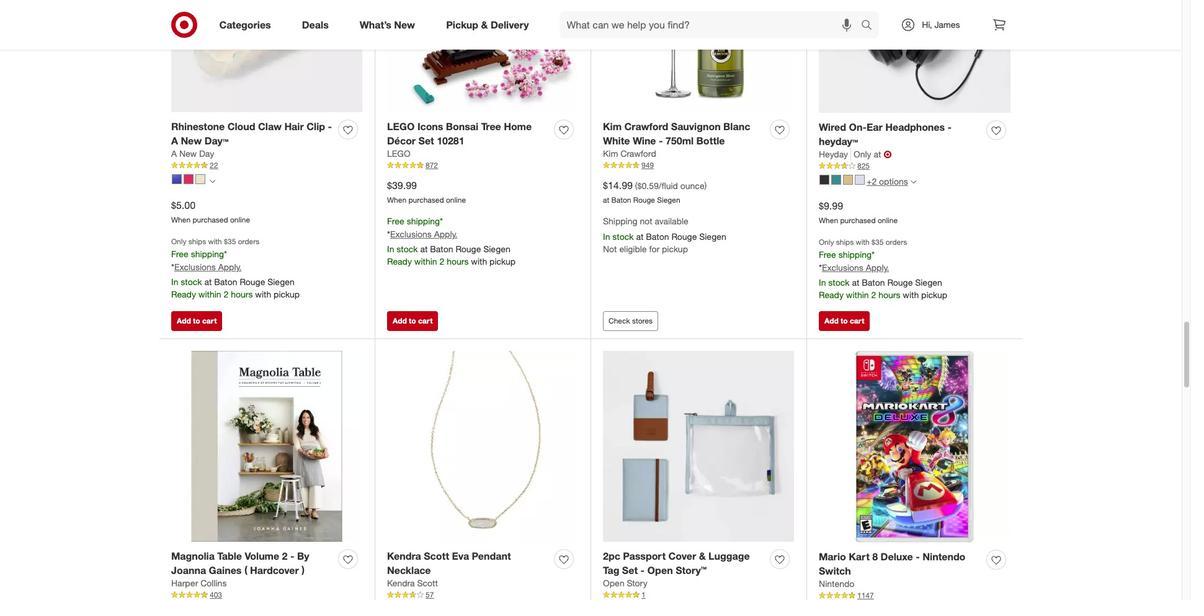 Task type: locate. For each thing, give the bounding box(es) containing it.
set
[[419, 134, 434, 147], [622, 564, 638, 577]]

what's new
[[360, 18, 415, 31]]

apply.
[[434, 229, 458, 240], [218, 262, 242, 273], [866, 263, 889, 273]]

to for $9.99
[[841, 316, 848, 326]]

shipping
[[603, 216, 638, 227]]

free for rhinestone cloud claw hair clip - a new day™
[[171, 249, 189, 260]]

all colors + 2 more colors image
[[911, 179, 916, 185]]

2 kim from the top
[[603, 149, 618, 159]]

sauvignon
[[671, 120, 721, 133]]

1 vertical spatial lego
[[387, 149, 411, 159]]

( right $14.99
[[635, 180, 638, 191]]

2 horizontal spatial free
[[819, 250, 836, 260]]

kim inside 'link'
[[603, 149, 618, 159]]

exclusions apply. button down $39.99 when purchased online
[[390, 228, 458, 241]]

ships for $9.99
[[836, 238, 854, 247]]

by
[[297, 550, 309, 563]]

3 add to cart button from the left
[[819, 311, 870, 331]]

0 horizontal spatial exclusions
[[174, 262, 216, 273]]

1 vertical spatial kendra
[[387, 579, 415, 589]]

1 link
[[603, 590, 794, 601]]

) down 949 link
[[705, 180, 707, 191]]

add to cart for $5.00
[[177, 316, 217, 326]]

0 horizontal spatial orders
[[238, 237, 260, 247]]

1 add to cart from the left
[[177, 316, 217, 326]]

kendra down necklace
[[387, 579, 415, 589]]

1 horizontal spatial only ships with $35 orders free shipping * * exclusions apply. in stock at  baton rouge siegen ready within 2 hours with pickup
[[819, 238, 948, 300]]

1 vertical spatial new
[[181, 134, 202, 147]]

1 horizontal spatial when
[[387, 196, 407, 205]]

lego inside the lego icons bonsai tree home décor set 10281
[[387, 120, 415, 133]]

1 vertical spatial )
[[302, 564, 305, 577]]

only for rhinestone cloud claw hair clip - a new day™
[[171, 237, 186, 247]]

free shipping * * exclusions apply. in stock at  baton rouge siegen ready within 2 hours with pickup
[[387, 216, 516, 267]]

0 horizontal spatial (
[[244, 564, 247, 577]]

) inside magnolia table volume 2 - by joanna gaines ( hardcover )
[[302, 564, 305, 577]]

1 horizontal spatial (
[[635, 180, 638, 191]]

1 horizontal spatial add
[[393, 316, 407, 326]]

online for $39.99
[[446, 196, 466, 205]]

lego icons bonsai tree home décor set 10281 image
[[387, 0, 578, 112], [387, 0, 578, 112]]

1 vertical spatial kim
[[603, 149, 618, 159]]

apply. for wired on-ear headphones - heyday™
[[866, 263, 889, 273]]

pickup inside shipping not available in stock at  baton rouge siegen not eligible for pickup
[[662, 244, 688, 254]]

2 horizontal spatial shipping
[[839, 250, 872, 260]]

add for $5.00
[[177, 316, 191, 326]]

at inside heyday only at ¬
[[874, 149, 881, 160]]

1 a from the top
[[171, 134, 178, 147]]

purchased for $39.99
[[409, 196, 444, 205]]

2 horizontal spatial hours
[[879, 290, 901, 300]]

872 link
[[387, 160, 578, 171]]

0 horizontal spatial online
[[230, 216, 250, 225]]

1 horizontal spatial free
[[387, 216, 404, 227]]

wine
[[633, 134, 656, 147]]

1 horizontal spatial add to cart button
[[387, 311, 438, 331]]

0 vertical spatial scott
[[424, 550, 449, 563]]

1 horizontal spatial ready
[[387, 256, 412, 267]]

scott left the eva
[[424, 550, 449, 563]]

1 vertical spatial open
[[603, 579, 625, 589]]

$0.59
[[638, 180, 659, 191]]

0 horizontal spatial when
[[171, 216, 191, 225]]

1 horizontal spatial exclusions
[[390, 229, 432, 240]]

- up story
[[641, 564, 645, 577]]

new for a
[[179, 149, 197, 159]]

soft purple image
[[855, 175, 865, 185]]

scott inside kendra scott eva pendant necklace
[[424, 550, 449, 563]]

&
[[481, 18, 488, 31], [699, 550, 706, 563]]

purchased inside $39.99 when purchased online
[[409, 196, 444, 205]]

2 cart from the left
[[418, 316, 433, 326]]

joanna
[[171, 564, 206, 577]]

¬
[[884, 149, 892, 161]]

22
[[210, 161, 218, 170]]

a up a new day
[[171, 134, 178, 147]]

baton inside free shipping * * exclusions apply. in stock at  baton rouge siegen ready within 2 hours with pickup
[[430, 244, 453, 254]]

1 vertical spatial a
[[171, 149, 177, 159]]

1 vertical spatial nintendo
[[819, 579, 855, 590]]

rouge inside free shipping * * exclusions apply. in stock at  baton rouge siegen ready within 2 hours with pickup
[[456, 244, 481, 254]]

magnolia
[[171, 550, 215, 563]]

new for what's
[[394, 18, 415, 31]]

0 horizontal spatial add to cart button
[[171, 311, 222, 331]]

exclusions apply. button for rhinestone cloud claw hair clip - a new day™
[[174, 261, 242, 274]]

only up 825
[[854, 149, 872, 160]]

825 link
[[819, 161, 1011, 172]]

rhinestone cloud claw hair clip - a new day™ image
[[171, 0, 362, 112], [171, 0, 362, 112]]

1 vertical spatial scott
[[417, 579, 438, 589]]

crawford inside 'link'
[[621, 149, 656, 159]]

add to cart for $9.99
[[825, 316, 865, 326]]

2 horizontal spatial apply.
[[866, 263, 889, 273]]

add to cart for $39.99
[[393, 316, 433, 326]]

check stores button
[[603, 311, 658, 331]]

when inside $9.99 when purchased online
[[819, 216, 839, 226]]

kim crawford sauvignon blanc white wine - 750ml bottle image
[[603, 0, 794, 112], [603, 0, 794, 112]]

$14.99
[[603, 179, 633, 191]]

headphones
[[886, 121, 945, 133]]

when inside $5.00 when purchased online
[[171, 216, 191, 225]]

exclusions down $39.99 when purchased online
[[390, 229, 432, 240]]

to
[[193, 316, 200, 326], [409, 316, 416, 326], [841, 316, 848, 326]]

nintendo
[[923, 551, 966, 563], [819, 579, 855, 590]]

kendra for kendra scott eva pendant necklace
[[387, 550, 421, 563]]

2 horizontal spatial ready
[[819, 290, 844, 300]]

(
[[635, 180, 638, 191], [244, 564, 247, 577]]

$5.00
[[171, 199, 196, 211]]

purchased down $9.99 at right
[[841, 216, 876, 226]]

3 to from the left
[[841, 316, 848, 326]]

mario kart 8 deluxe - nintendo switch image
[[819, 351, 1011, 543], [819, 351, 1011, 543]]

0 horizontal spatial nintendo
[[819, 579, 855, 590]]

- right clip
[[328, 120, 332, 133]]

free
[[387, 216, 404, 227], [171, 249, 189, 260], [819, 250, 836, 260]]

1 horizontal spatial $35
[[872, 238, 884, 247]]

1 lego from the top
[[387, 120, 415, 133]]

baton inside $14.99 ( $0.59 /fluid ounce ) at baton rouge siegen
[[612, 196, 631, 205]]

0 horizontal spatial cart
[[202, 316, 217, 326]]

hours inside free shipping * * exclusions apply. in stock at  baton rouge siegen ready within 2 hours with pickup
[[447, 256, 469, 267]]

cover
[[669, 550, 696, 563]]

2 horizontal spatial cart
[[850, 316, 865, 326]]

2 horizontal spatial add to cart button
[[819, 311, 870, 331]]

when
[[387, 196, 407, 205], [171, 216, 191, 225], [819, 216, 839, 226]]

0 horizontal spatial apply.
[[218, 262, 242, 273]]

apply. down $39.99 when purchased online
[[434, 229, 458, 240]]

online
[[446, 196, 466, 205], [230, 216, 250, 225], [878, 216, 898, 226]]

1 horizontal spatial add to cart
[[393, 316, 433, 326]]

kart
[[849, 551, 870, 563]]

exclusions apply. button down $9.99 when purchased online
[[822, 262, 889, 274]]

& inside 2pc passport cover & luggage tag set - open story™️
[[699, 550, 706, 563]]

story
[[627, 579, 648, 589]]

apply. down $9.99 when purchased online
[[866, 263, 889, 273]]

exclusions apply. button down $5.00 when purchased online
[[174, 261, 242, 274]]

0 vertical spatial (
[[635, 180, 638, 191]]

1 horizontal spatial within
[[414, 256, 437, 267]]

only ships with $35 orders free shipping * * exclusions apply. in stock at  baton rouge siegen ready within 2 hours with pickup down $5.00 when purchased online
[[171, 237, 300, 300]]

1 horizontal spatial nintendo
[[923, 551, 966, 563]]

rhinestone
[[171, 120, 225, 133]]

0 horizontal spatial only
[[171, 237, 186, 247]]

add for $39.99
[[393, 316, 407, 326]]

free down the $5.00
[[171, 249, 189, 260]]

0 horizontal spatial open
[[603, 579, 625, 589]]

0 vertical spatial a
[[171, 134, 178, 147]]

2 add to cart from the left
[[393, 316, 433, 326]]

0 horizontal spatial purchased
[[193, 216, 228, 225]]

3 add from the left
[[825, 316, 839, 326]]

set inside 2pc passport cover & luggage tag set - open story™️
[[622, 564, 638, 577]]

when inside $39.99 when purchased online
[[387, 196, 407, 205]]

only down the $5.00
[[171, 237, 186, 247]]

when down the $5.00
[[171, 216, 191, 225]]

2 horizontal spatial exclusions
[[822, 263, 864, 273]]

1 kendra from the top
[[387, 550, 421, 563]]

2 horizontal spatial purchased
[[841, 216, 876, 226]]

within
[[414, 256, 437, 267], [198, 289, 221, 300], [846, 290, 869, 300]]

2pc passport cover & luggage tag set - open story™️ link
[[603, 550, 765, 578]]

a new day link
[[171, 148, 214, 160]]

2 horizontal spatial to
[[841, 316, 848, 326]]

crawford inside the kim crawford sauvignon blanc white wine - 750ml bottle
[[625, 120, 669, 133]]

only
[[854, 149, 872, 160], [171, 237, 186, 247], [819, 238, 834, 247]]

purchased for $5.00
[[193, 216, 228, 225]]

2 horizontal spatial online
[[878, 216, 898, 226]]

exclusions inside free shipping * * exclusions apply. in stock at  baton rouge siegen ready within 2 hours with pickup
[[390, 229, 432, 240]]

ready inside free shipping * * exclusions apply. in stock at  baton rouge siegen ready within 2 hours with pickup
[[387, 256, 412, 267]]

0 horizontal spatial &
[[481, 18, 488, 31]]

free down $9.99 at right
[[819, 250, 836, 260]]

1 kim from the top
[[603, 120, 622, 133]]

to for $39.99
[[409, 316, 416, 326]]

0 vertical spatial new
[[394, 18, 415, 31]]

purchased down the $5.00
[[193, 216, 228, 225]]

$35 for $5.00
[[224, 237, 236, 247]]

0 horizontal spatial within
[[198, 289, 221, 300]]

harper collins link
[[171, 578, 227, 590]]

1 vertical spatial set
[[622, 564, 638, 577]]

2 horizontal spatial add to cart
[[825, 316, 865, 326]]

pickup
[[662, 244, 688, 254], [490, 256, 516, 267], [274, 289, 300, 300], [922, 290, 948, 300]]

only ships with $35 orders free shipping * * exclusions apply. in stock at  baton rouge siegen ready within 2 hours with pickup for $9.99
[[819, 238, 948, 300]]

0 horizontal spatial )
[[302, 564, 305, 577]]

categories
[[219, 18, 271, 31]]

hours for rhinestone cloud claw hair clip - a new day™
[[231, 289, 253, 300]]

- right deluxe in the bottom right of the page
[[916, 551, 920, 563]]

online inside $9.99 when purchased online
[[878, 216, 898, 226]]

1 add from the left
[[177, 316, 191, 326]]

set up the open story
[[622, 564, 638, 577]]

2pc passport cover & luggage tag set - open story™️ image
[[603, 351, 794, 542], [603, 351, 794, 542]]

within for rhinestone cloud claw hair clip - a new day™
[[198, 289, 221, 300]]

free inside free shipping * * exclusions apply. in stock at  baton rouge siegen ready within 2 hours with pickup
[[387, 216, 404, 227]]

2 horizontal spatial exclusions apply. button
[[822, 262, 889, 274]]

nintendo right deluxe in the bottom right of the page
[[923, 551, 966, 563]]

1 to from the left
[[193, 316, 200, 326]]

- inside mario kart 8 deluxe - nintendo switch
[[916, 551, 920, 563]]

baton
[[612, 196, 631, 205], [646, 232, 669, 242], [430, 244, 453, 254], [214, 277, 237, 287], [862, 278, 885, 288]]

2 add from the left
[[393, 316, 407, 326]]

free down $39.99
[[387, 216, 404, 227]]

1 vertical spatial (
[[244, 564, 247, 577]]

scott up 57
[[417, 579, 438, 589]]

2 add to cart button from the left
[[387, 311, 438, 331]]

3 add to cart from the left
[[825, 316, 865, 326]]

a
[[171, 134, 178, 147], [171, 149, 177, 159]]

new right what's at top
[[394, 18, 415, 31]]

0 horizontal spatial exclusions apply. button
[[174, 261, 242, 274]]

10281
[[437, 134, 465, 147]]

kendra scott link
[[387, 578, 438, 590]]

with inside free shipping * * exclusions apply. in stock at  baton rouge siegen ready within 2 hours with pickup
[[471, 256, 487, 267]]

1 horizontal spatial purchased
[[409, 196, 444, 205]]

only for wired on-ear headphones - heyday™
[[819, 238, 834, 247]]

in inside shipping not available in stock at  baton rouge siegen not eligible for pickup
[[603, 232, 610, 242]]

$35
[[224, 237, 236, 247], [872, 238, 884, 247]]

kim up 'white'
[[603, 120, 622, 133]]

0 horizontal spatial hours
[[231, 289, 253, 300]]

0 vertical spatial kendra
[[387, 550, 421, 563]]

iridescent image
[[195, 174, 205, 184]]

1 horizontal spatial shipping
[[407, 216, 440, 227]]

- right the headphones
[[948, 121, 952, 133]]

3 cart from the left
[[850, 316, 865, 326]]

0 horizontal spatial only ships with $35 orders free shipping * * exclusions apply. in stock at  baton rouge siegen ready within 2 hours with pickup
[[171, 237, 300, 300]]

only ships with $35 orders free shipping * * exclusions apply. in stock at  baton rouge siegen ready within 2 hours with pickup for $5.00
[[171, 237, 300, 300]]

2 horizontal spatial add
[[825, 316, 839, 326]]

2 kendra from the top
[[387, 579, 415, 589]]

exclusions down $9.99 when purchased online
[[822, 263, 864, 273]]

1 horizontal spatial to
[[409, 316, 416, 326]]

1 horizontal spatial set
[[622, 564, 638, 577]]

not
[[640, 216, 653, 227]]

0 horizontal spatial $35
[[224, 237, 236, 247]]

online inside $39.99 when purchased online
[[446, 196, 466, 205]]

shipping inside free shipping * * exclusions apply. in stock at  baton rouge siegen ready within 2 hours with pickup
[[407, 216, 440, 227]]

1 horizontal spatial only
[[819, 238, 834, 247]]

0 horizontal spatial add
[[177, 316, 191, 326]]

1 add to cart button from the left
[[171, 311, 222, 331]]

all colors image
[[210, 179, 215, 184]]

luggage
[[709, 550, 750, 563]]

& right pickup
[[481, 18, 488, 31]]

kim crawford
[[603, 149, 656, 159]]

hours for wired on-ear headphones - heyday™
[[879, 290, 901, 300]]

magnolia table volume 2 - by joanna gaines ( hardcover ) image
[[171, 351, 362, 542]]

750ml
[[666, 134, 694, 147]]

$35 down $5.00 when purchased online
[[224, 237, 236, 247]]

- left by
[[290, 550, 294, 563]]

kendra inside kendra scott link
[[387, 579, 415, 589]]

kim crawford link
[[603, 148, 656, 160]]

cart
[[202, 316, 217, 326], [418, 316, 433, 326], [850, 316, 865, 326]]

0 vertical spatial )
[[705, 180, 707, 191]]

- right the wine
[[659, 134, 663, 147]]

orders down $9.99 when purchased online
[[886, 238, 907, 247]]

a up navy blue icon
[[171, 149, 177, 159]]

set down the icons
[[419, 134, 434, 147]]

0 vertical spatial kim
[[603, 120, 622, 133]]

0 horizontal spatial free
[[171, 249, 189, 260]]

cart for $39.99
[[418, 316, 433, 326]]

1 horizontal spatial )
[[705, 180, 707, 191]]

stores
[[632, 316, 653, 326]]

orders down $5.00 when purchased online
[[238, 237, 260, 247]]

2 horizontal spatial within
[[846, 290, 869, 300]]

set inside the lego icons bonsai tree home décor set 10281
[[419, 134, 434, 147]]

online inside $5.00 when purchased online
[[230, 216, 250, 225]]

kendra up necklace
[[387, 550, 421, 563]]

new
[[394, 18, 415, 31], [181, 134, 202, 147], [179, 149, 197, 159]]

ready
[[387, 256, 412, 267], [171, 289, 196, 300], [819, 290, 844, 300]]

$35 down $9.99 when purchased online
[[872, 238, 884, 247]]

exclusions for rhinestone cloud claw hair clip - a new day™
[[174, 262, 216, 273]]

1 horizontal spatial cart
[[418, 316, 433, 326]]

crawford down the wine
[[621, 149, 656, 159]]

exclusions down $5.00 when purchased online
[[174, 262, 216, 273]]

at
[[874, 149, 881, 160], [603, 196, 610, 205], [636, 232, 644, 242], [420, 244, 428, 254], [204, 277, 212, 287], [852, 278, 860, 288]]

siegen
[[657, 196, 681, 205], [700, 232, 727, 242], [484, 244, 511, 254], [268, 277, 295, 287], [915, 278, 943, 288]]

décor
[[387, 134, 416, 147]]

new left day
[[179, 149, 197, 159]]

shipping for rhinestone cloud claw hair clip - a new day™
[[191, 249, 224, 260]]

when down $39.99
[[387, 196, 407, 205]]

0 vertical spatial nintendo
[[923, 551, 966, 563]]

0 vertical spatial set
[[419, 134, 434, 147]]

open down tag
[[603, 579, 625, 589]]

0 horizontal spatial to
[[193, 316, 200, 326]]

a inside 'link'
[[171, 149, 177, 159]]

0 vertical spatial &
[[481, 18, 488, 31]]

2 a from the top
[[171, 149, 177, 159]]

add for $9.99
[[825, 316, 839, 326]]

lego up décor
[[387, 120, 415, 133]]

1 vertical spatial crawford
[[621, 149, 656, 159]]

kendra scott eva pendant necklace image
[[387, 351, 578, 542], [387, 351, 578, 542]]

when for $9.99
[[819, 216, 839, 226]]

pickup inside free shipping * * exclusions apply. in stock at  baton rouge siegen ready within 2 hours with pickup
[[490, 256, 516, 267]]

0 horizontal spatial add to cart
[[177, 316, 217, 326]]

white
[[603, 134, 630, 147]]

new up a new day
[[181, 134, 202, 147]]

0 horizontal spatial shipping
[[191, 249, 224, 260]]

shipping down $39.99 when purchased online
[[407, 216, 440, 227]]

shipping down $9.99 when purchased online
[[839, 250, 872, 260]]

lego
[[387, 120, 415, 133], [387, 149, 411, 159]]

options
[[879, 176, 908, 187]]

ships down $9.99 when purchased online
[[836, 238, 854, 247]]

for
[[649, 244, 660, 254]]

0 vertical spatial lego
[[387, 120, 415, 133]]

0 horizontal spatial set
[[419, 134, 434, 147]]

on-
[[849, 121, 867, 133]]

when down $9.99 at right
[[819, 216, 839, 226]]

eva
[[452, 550, 469, 563]]

hi,
[[922, 19, 932, 30]]

wired on-ear headphones - heyday™ image
[[819, 0, 1011, 113], [819, 0, 1011, 113]]

purchased down $39.99
[[409, 196, 444, 205]]

crawford up the wine
[[625, 120, 669, 133]]

purchased inside $5.00 when purchased online
[[193, 216, 228, 225]]

heyday
[[819, 149, 848, 160]]

2 to from the left
[[409, 316, 416, 326]]

) down by
[[302, 564, 305, 577]]

0 vertical spatial crawford
[[625, 120, 669, 133]]

pickup
[[446, 18, 479, 31]]

apply. for rhinestone cloud claw hair clip - a new day™
[[218, 262, 242, 273]]

navy blue image
[[172, 174, 182, 184]]

2 horizontal spatial when
[[819, 216, 839, 226]]

ounce
[[681, 180, 705, 191]]

1 horizontal spatial ships
[[836, 238, 854, 247]]

purchased inside $9.99 when purchased online
[[841, 216, 876, 226]]

all colors element
[[210, 177, 215, 185]]

1 horizontal spatial orders
[[886, 238, 907, 247]]

2 horizontal spatial only
[[854, 149, 872, 160]]

free for wired on-ear headphones - heyday™
[[819, 250, 836, 260]]

apply. down $5.00 when purchased online
[[218, 262, 242, 273]]

& up story™️
[[699, 550, 706, 563]]

2
[[440, 256, 444, 267], [224, 289, 229, 300], [872, 290, 876, 300], [282, 550, 288, 563]]

kim down 'white'
[[603, 149, 618, 159]]

kendra inside kendra scott eva pendant necklace
[[387, 550, 421, 563]]

1 horizontal spatial open
[[648, 564, 673, 577]]

only ships with $35 orders free shipping * * exclusions apply. in stock at  baton rouge siegen ready within 2 hours with pickup down $9.99 when purchased online
[[819, 238, 948, 300]]

( right gaines at the bottom left of the page
[[244, 564, 247, 577]]

1 horizontal spatial apply.
[[434, 229, 458, 240]]

collins
[[201, 579, 227, 589]]

add
[[177, 316, 191, 326], [393, 316, 407, 326], [825, 316, 839, 326]]

1 cart from the left
[[202, 316, 217, 326]]

only down $9.99 at right
[[819, 238, 834, 247]]

949 link
[[603, 160, 794, 171]]

2 inside free shipping * * exclusions apply. in stock at  baton rouge siegen ready within 2 hours with pickup
[[440, 256, 444, 267]]

2 inside magnolia table volume 2 - by joanna gaines ( hardcover )
[[282, 550, 288, 563]]

1 vertical spatial &
[[699, 550, 706, 563]]

1 horizontal spatial &
[[699, 550, 706, 563]]

new inside 'link'
[[179, 149, 197, 159]]

2 lego from the top
[[387, 149, 411, 159]]

hair
[[285, 120, 304, 133]]

0 vertical spatial open
[[648, 564, 673, 577]]

cart for $9.99
[[850, 316, 865, 326]]

lego down décor
[[387, 149, 411, 159]]

exclusions apply. button for wired on-ear headphones - heyday™
[[822, 262, 889, 274]]

2 vertical spatial new
[[179, 149, 197, 159]]

0 horizontal spatial ships
[[189, 237, 206, 247]]

1 horizontal spatial online
[[446, 196, 466, 205]]

nintendo down switch
[[819, 579, 855, 590]]

ready for wired on-ear headphones - heyday™
[[819, 290, 844, 300]]

0 horizontal spatial ready
[[171, 289, 196, 300]]

open down "passport"
[[648, 564, 673, 577]]

/fluid
[[659, 180, 678, 191]]

1 horizontal spatial hours
[[447, 256, 469, 267]]

ships down $5.00 when purchased online
[[189, 237, 206, 247]]

shipping down $5.00 when purchased online
[[191, 249, 224, 260]]

a inside 'rhinestone cloud claw hair clip - a new day™'
[[171, 134, 178, 147]]

kim inside the kim crawford sauvignon blanc white wine - 750ml bottle
[[603, 120, 622, 133]]



Task type: describe. For each thing, give the bounding box(es) containing it.
magnolia table volume 2 - by joanna gaines ( hardcover ) link
[[171, 550, 333, 578]]

crawford for kim crawford
[[621, 149, 656, 159]]

bonsai
[[446, 120, 479, 133]]

1 horizontal spatial exclusions apply. button
[[390, 228, 458, 241]]

story™️
[[676, 564, 707, 577]]

$39.99
[[387, 179, 417, 191]]

check
[[609, 316, 630, 326]]

8
[[873, 551, 878, 563]]

kendra scott eva pendant necklace
[[387, 550, 511, 577]]

add to cart button for $9.99
[[819, 311, 870, 331]]

deluxe
[[881, 551, 913, 563]]

james
[[935, 19, 960, 30]]

deals
[[302, 18, 329, 31]]

deals link
[[291, 11, 344, 38]]

add to cart button for $5.00
[[171, 311, 222, 331]]

1
[[642, 591, 646, 600]]

mario kart 8 deluxe - nintendo switch link
[[819, 550, 982, 579]]

403 link
[[171, 590, 362, 601]]

siegen inside free shipping * * exclusions apply. in stock at  baton rouge siegen ready within 2 hours with pickup
[[484, 244, 511, 254]]

nintendo link
[[819, 579, 855, 591]]

hi, james
[[922, 19, 960, 30]]

all colors + 2 more colors element
[[911, 178, 916, 185]]

- inside 2pc passport cover & luggage tag set - open story™️
[[641, 564, 645, 577]]

ear
[[867, 121, 883, 133]]

$5.00 when purchased online
[[171, 199, 250, 225]]

eligible
[[620, 244, 647, 254]]

check stores
[[609, 316, 653, 326]]

orders for $9.99
[[886, 238, 907, 247]]

lego for lego icons bonsai tree home décor set 10281
[[387, 120, 415, 133]]

orders for $5.00
[[238, 237, 260, 247]]

what's
[[360, 18, 392, 31]]

stock inside free shipping * * exclusions apply. in stock at  baton rouge siegen ready within 2 hours with pickup
[[397, 244, 418, 254]]

a new day
[[171, 149, 214, 159]]

2pc passport cover & luggage tag set - open story™️
[[603, 550, 750, 577]]

in inside free shipping * * exclusions apply. in stock at  baton rouge siegen ready within 2 hours with pickup
[[387, 244, 394, 254]]

rouge inside $14.99 ( $0.59 /fluid ounce ) at baton rouge siegen
[[634, 196, 655, 205]]

switch
[[819, 565, 851, 577]]

set for passport
[[622, 564, 638, 577]]

hardcover
[[250, 564, 299, 577]]

when for $39.99
[[387, 196, 407, 205]]

only inside heyday only at ¬
[[854, 149, 872, 160]]

fuchsia image
[[184, 174, 194, 184]]

black image
[[820, 175, 830, 185]]

siegen inside shipping not available in stock at  baton rouge siegen not eligible for pickup
[[700, 232, 727, 242]]

kendra scott eva pendant necklace link
[[387, 550, 549, 578]]

available
[[655, 216, 689, 227]]

what's new link
[[349, 11, 431, 38]]

mario
[[819, 551, 846, 563]]

2pc
[[603, 550, 620, 563]]

exclusions for wired on-ear headphones - heyday™
[[822, 263, 864, 273]]

categories link
[[209, 11, 287, 38]]

bottle
[[697, 134, 725, 147]]

set for icons
[[419, 134, 434, 147]]

wired
[[819, 121, 846, 133]]

) inside $14.99 ( $0.59 /fluid ounce ) at baton rouge siegen
[[705, 180, 707, 191]]

mario kart 8 deluxe - nintendo switch
[[819, 551, 966, 577]]

tree
[[481, 120, 501, 133]]

What can we help you find? suggestions appear below search field
[[559, 11, 865, 38]]

+2 options
[[867, 176, 908, 187]]

nintendo inside mario kart 8 deluxe - nintendo switch
[[923, 551, 966, 563]]

57 link
[[387, 590, 578, 601]]

shipping not available in stock at  baton rouge siegen not eligible for pickup
[[603, 216, 727, 254]]

$9.99
[[819, 200, 843, 212]]

online for $9.99
[[878, 216, 898, 226]]

harper collins
[[171, 579, 227, 589]]

crawford for kim crawford sauvignon blanc white wine - 750ml bottle
[[625, 120, 669, 133]]

stock inside shipping not available in stock at  baton rouge siegen not eligible for pickup
[[613, 232, 634, 242]]

$35 for $9.99
[[872, 238, 884, 247]]

to for $5.00
[[193, 316, 200, 326]]

clip
[[307, 120, 325, 133]]

icons
[[418, 120, 443, 133]]

at inside $14.99 ( $0.59 /fluid ounce ) at baton rouge siegen
[[603, 196, 610, 205]]

cart for $5.00
[[202, 316, 217, 326]]

online for $5.00
[[230, 216, 250, 225]]

kim for kim crawford sauvignon blanc white wine - 750ml bottle
[[603, 120, 622, 133]]

- inside wired on-ear headphones - heyday™
[[948, 121, 952, 133]]

ready for rhinestone cloud claw hair clip - a new day™
[[171, 289, 196, 300]]

kendra for kendra scott
[[387, 579, 415, 589]]

- inside 'rhinestone cloud claw hair clip - a new day™'
[[328, 120, 332, 133]]

yellow image
[[843, 175, 853, 185]]

- inside the kim crawford sauvignon blanc white wine - 750ml bottle
[[659, 134, 663, 147]]

apply. inside free shipping * * exclusions apply. in stock at  baton rouge siegen ready within 2 hours with pickup
[[434, 229, 458, 240]]

cloud
[[228, 120, 255, 133]]

kendra scott
[[387, 579, 438, 589]]

new inside 'rhinestone cloud claw hair clip - a new day™'
[[181, 134, 202, 147]]

heyday only at ¬
[[819, 149, 892, 161]]

403
[[210, 591, 222, 600]]

search
[[856, 20, 886, 32]]

rouge inside shipping not available in stock at  baton rouge siegen not eligible for pickup
[[672, 232, 697, 242]]

kim for kim crawford
[[603, 149, 618, 159]]

kim crawford sauvignon blanc white wine - 750ml bottle
[[603, 120, 751, 147]]

open inside 'link'
[[603, 579, 625, 589]]

scott for kendra scott eva pendant necklace
[[424, 550, 449, 563]]

kim crawford sauvignon blanc white wine - 750ml bottle link
[[603, 120, 765, 148]]

949
[[642, 161, 654, 170]]

wired on-ear headphones - heyday™ link
[[819, 120, 982, 149]]

22 link
[[171, 160, 362, 171]]

825
[[858, 162, 870, 171]]

lego for lego
[[387, 149, 411, 159]]

baton inside shipping not available in stock at  baton rouge siegen not eligible for pickup
[[646, 232, 669, 242]]

$39.99 when purchased online
[[387, 179, 466, 205]]

magnolia table volume 2 - by joanna gaines ( hardcover )
[[171, 550, 309, 577]]

when for $5.00
[[171, 216, 191, 225]]

passport
[[623, 550, 666, 563]]

home
[[504, 120, 532, 133]]

open inside 2pc passport cover & luggage tag set - open story™️
[[648, 564, 673, 577]]

blanc
[[724, 120, 751, 133]]

add to cart button for $39.99
[[387, 311, 438, 331]]

harper
[[171, 579, 198, 589]]

( inside $14.99 ( $0.59 /fluid ounce ) at baton rouge siegen
[[635, 180, 638, 191]]

at inside shipping not available in stock at  baton rouge siegen not eligible for pickup
[[636, 232, 644, 242]]

( inside magnolia table volume 2 - by joanna gaines ( hardcover )
[[244, 564, 247, 577]]

57
[[426, 591, 434, 600]]

tag
[[603, 564, 620, 577]]

within for wired on-ear headphones - heyday™
[[846, 290, 869, 300]]

scott for kendra scott
[[417, 579, 438, 589]]

wired on-ear headphones - heyday™
[[819, 121, 952, 147]]

ships for $5.00
[[189, 237, 206, 247]]

heyday link
[[819, 149, 851, 161]]

shipping for wired on-ear headphones - heyday™
[[839, 250, 872, 260]]

lego icons bonsai tree home décor set 10281
[[387, 120, 532, 147]]

purchased for $9.99
[[841, 216, 876, 226]]

heyday™
[[819, 135, 858, 147]]

siegen inside $14.99 ( $0.59 /fluid ounce ) at baton rouge siegen
[[657, 196, 681, 205]]

blue image
[[832, 175, 842, 185]]

- inside magnolia table volume 2 - by joanna gaines ( hardcover )
[[290, 550, 294, 563]]

table
[[217, 550, 242, 563]]

at inside free shipping * * exclusions apply. in stock at  baton rouge siegen ready within 2 hours with pickup
[[420, 244, 428, 254]]

not
[[603, 244, 617, 254]]

within inside free shipping * * exclusions apply. in stock at  baton rouge siegen ready within 2 hours with pickup
[[414, 256, 437, 267]]

claw
[[258, 120, 282, 133]]



Task type: vqa. For each thing, say whether or not it's contained in the screenshot.
2nd to from the left
yes



